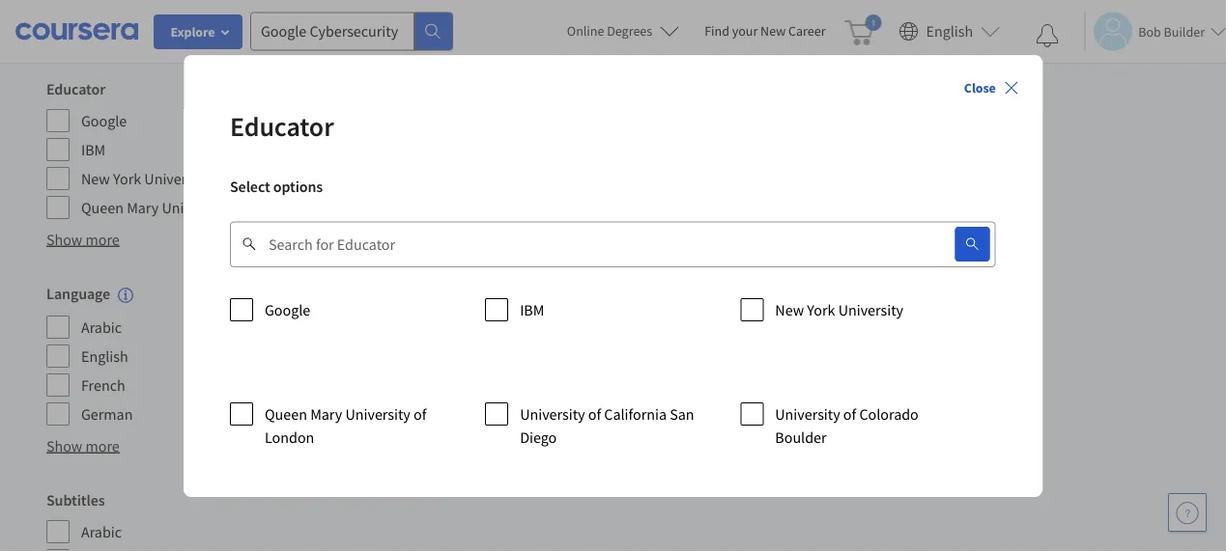 Task type: vqa. For each thing, say whether or not it's contained in the screenshot.
the right IBM
yes



Task type: describe. For each thing, give the bounding box(es) containing it.
new york university inside select educator options 'element'
[[776, 301, 904, 320]]

career
[[789, 22, 826, 40]]

more for german
[[86, 437, 120, 456]]

credentials
[[148, 1, 211, 18]]

queen inside 'educator' group
[[81, 198, 124, 217]]

show more for german
[[46, 437, 120, 456]]

expertise.
[[254, 20, 310, 38]]

0 vertical spatial new
[[761, 22, 786, 40]]

of inside 'educator' group
[[230, 198, 243, 217]]

earn
[[81, 1, 107, 18]]

google inside select educator options 'element'
[[265, 301, 311, 320]]

of inside the university of california san diego
[[589, 405, 602, 424]]

university of colorado boulder
[[776, 405, 919, 448]]

queen mary university of london inside select educator options 'element'
[[265, 405, 427, 448]]

find your new career
[[705, 22, 826, 40]]

colorado
[[860, 405, 919, 424]]

language group
[[46, 282, 321, 427]]

select
[[230, 177, 271, 196]]

show for queen mary university of london
[[46, 230, 82, 249]]

1 horizontal spatial your
[[732, 22, 758, 40]]

educator group
[[46, 77, 321, 220]]

Search by keyword search field
[[269, 221, 909, 268]]

show more button for queen mary university of london
[[46, 228, 120, 251]]

that
[[125, 20, 148, 38]]

show notifications image
[[1036, 24, 1060, 47]]

earn career credentials from industry leaders that demonstrate your expertise.
[[81, 1, 310, 38]]

coursera image
[[15, 16, 138, 47]]

career
[[110, 1, 145, 18]]

english button
[[892, 0, 1008, 63]]

educator inside "dialog"
[[230, 110, 334, 144]]

mary inside 'educator' group
[[127, 198, 159, 217]]

london inside queen mary university of london
[[265, 428, 315, 448]]

leaders
[[81, 20, 123, 38]]

of inside university of colorado boulder
[[844, 405, 857, 424]]

demonstrate
[[151, 20, 223, 38]]

subtitles group
[[46, 489, 321, 552]]

language
[[46, 284, 110, 303]]

help center image
[[1176, 502, 1199, 525]]

english inside english button
[[926, 22, 973, 41]]

show for german
[[46, 437, 82, 456]]

more for queen mary university of london
[[86, 230, 120, 249]]

google inside 'educator' group
[[81, 111, 127, 130]]

university inside university of colorado boulder
[[776, 405, 841, 424]]

york inside select educator options 'element'
[[808, 301, 836, 320]]

arabic for subtitles
[[81, 523, 122, 542]]

find your new career link
[[695, 19, 836, 43]]



Task type: locate. For each thing, give the bounding box(es) containing it.
ibm inside select educator options 'element'
[[520, 301, 545, 320]]

new inside select educator options 'element'
[[776, 301, 805, 320]]

london
[[246, 198, 296, 217], [265, 428, 315, 448]]

0 vertical spatial google
[[81, 111, 127, 130]]

of inside queen mary university of london
[[414, 405, 427, 424]]

1 vertical spatial mary
[[311, 405, 343, 424]]

0 vertical spatial more
[[86, 230, 120, 249]]

ibm inside 'educator' group
[[81, 140, 106, 159]]

close
[[964, 79, 996, 97]]

1 vertical spatial google
[[265, 301, 311, 320]]

your down from
[[226, 20, 252, 38]]

2 show from the top
[[46, 437, 82, 456]]

california
[[605, 405, 667, 424]]

1 show from the top
[[46, 230, 82, 249]]

1 more from the top
[[86, 230, 120, 249]]

1 vertical spatial show more
[[46, 437, 120, 456]]

more
[[86, 230, 120, 249], [86, 437, 120, 456]]

show more button for german
[[46, 435, 120, 458]]

arabic for language
[[81, 318, 122, 337]]

university
[[144, 169, 209, 188], [162, 198, 227, 217], [839, 301, 904, 320], [346, 405, 411, 424], [520, 405, 586, 424], [776, 405, 841, 424]]

0 vertical spatial queen
[[81, 198, 124, 217]]

new
[[761, 22, 786, 40], [81, 169, 110, 188], [776, 301, 805, 320]]

queen inside queen mary university of london
[[265, 405, 308, 424]]

2 more from the top
[[86, 437, 120, 456]]

from
[[214, 1, 241, 18]]

english up french
[[81, 347, 128, 366]]

educator
[[46, 79, 105, 99], [230, 110, 334, 144]]

2 vertical spatial new
[[776, 301, 805, 320]]

your inside earn career credentials from industry leaders that demonstrate your expertise.
[[226, 20, 252, 38]]

1 show more button from the top
[[46, 228, 120, 251]]

subtitles
[[46, 491, 105, 510]]

york
[[113, 169, 141, 188], [808, 301, 836, 320]]

queen mary university of london
[[81, 198, 296, 217], [265, 405, 427, 448]]

show more for queen mary university of london
[[46, 230, 120, 249]]

0 vertical spatial show more button
[[46, 228, 120, 251]]

0 vertical spatial show more
[[46, 230, 120, 249]]

0 vertical spatial ibm
[[81, 140, 106, 159]]

0 vertical spatial arabic
[[81, 318, 122, 337]]

1 vertical spatial educator
[[230, 110, 334, 144]]

show more down german
[[46, 437, 120, 456]]

2 show more button from the top
[[46, 435, 120, 458]]

1 vertical spatial new
[[81, 169, 110, 188]]

1 horizontal spatial york
[[808, 301, 836, 320]]

1 vertical spatial ibm
[[520, 301, 545, 320]]

options
[[274, 177, 323, 196]]

1 vertical spatial new york university
[[776, 301, 904, 320]]

1 horizontal spatial ibm
[[520, 301, 545, 320]]

0 horizontal spatial york
[[113, 169, 141, 188]]

boulder
[[776, 428, 827, 448]]

show more up language
[[46, 230, 120, 249]]

2 show more from the top
[[46, 437, 120, 456]]

1 horizontal spatial new york university
[[776, 301, 904, 320]]

new york university inside 'educator' group
[[81, 169, 209, 188]]

arabic down language
[[81, 318, 122, 337]]

arabic inside language group
[[81, 318, 122, 337]]

0 horizontal spatial queen
[[81, 198, 124, 217]]

educator dialog
[[184, 55, 1043, 523]]

german
[[81, 405, 133, 424]]

0 horizontal spatial your
[[226, 20, 252, 38]]

new york university
[[81, 169, 209, 188], [776, 301, 904, 320]]

0 vertical spatial new york university
[[81, 169, 209, 188]]

0 horizontal spatial google
[[81, 111, 127, 130]]

search image
[[965, 237, 981, 252]]

None search field
[[250, 12, 453, 51]]

new inside 'educator' group
[[81, 169, 110, 188]]

shopping cart: 1 item image
[[845, 14, 882, 45]]

queen
[[81, 198, 124, 217], [265, 405, 308, 424]]

1 horizontal spatial english
[[926, 22, 973, 41]]

1 show more from the top
[[46, 230, 120, 249]]

of
[[230, 198, 243, 217], [414, 405, 427, 424], [589, 405, 602, 424], [844, 405, 857, 424]]

educator down coursera 'image'
[[46, 79, 105, 99]]

1 vertical spatial english
[[81, 347, 128, 366]]

show more
[[46, 230, 120, 249], [46, 437, 120, 456]]

your
[[226, 20, 252, 38], [732, 22, 758, 40]]

arabic
[[81, 318, 122, 337], [81, 523, 122, 542]]

0 vertical spatial york
[[113, 169, 141, 188]]

1 horizontal spatial queen
[[265, 405, 308, 424]]

1 horizontal spatial educator
[[230, 110, 334, 144]]

show up language
[[46, 230, 82, 249]]

educator inside group
[[46, 79, 105, 99]]

1 horizontal spatial google
[[265, 301, 311, 320]]

english
[[926, 22, 973, 41], [81, 347, 128, 366]]

french
[[81, 376, 125, 395]]

1 vertical spatial york
[[808, 301, 836, 320]]

industry
[[244, 1, 290, 18]]

1 vertical spatial arabic
[[81, 523, 122, 542]]

york inside 'educator' group
[[113, 169, 141, 188]]

san
[[670, 405, 695, 424]]

queen mary university of london inside 'educator' group
[[81, 198, 296, 217]]

arabic down subtitles
[[81, 523, 122, 542]]

university of california san diego
[[520, 405, 695, 448]]

show more button up language
[[46, 228, 120, 251]]

0 horizontal spatial english
[[81, 347, 128, 366]]

1 vertical spatial london
[[265, 428, 315, 448]]

select educator options element
[[230, 291, 996, 523]]

2 arabic from the top
[[81, 523, 122, 542]]

0 vertical spatial show
[[46, 230, 82, 249]]

0 horizontal spatial new york university
[[81, 169, 209, 188]]

0 vertical spatial english
[[926, 22, 973, 41]]

more down german
[[86, 437, 120, 456]]

arabic inside subtitles group
[[81, 523, 122, 542]]

google
[[81, 111, 127, 130], [265, 301, 311, 320]]

1 vertical spatial show
[[46, 437, 82, 456]]

london inside 'educator' group
[[246, 198, 296, 217]]

1 vertical spatial queen
[[265, 405, 308, 424]]

your right find
[[732, 22, 758, 40]]

english inside language group
[[81, 347, 128, 366]]

mary
[[127, 198, 159, 217], [311, 405, 343, 424]]

show more button down german
[[46, 435, 120, 458]]

mary inside queen mary university of london
[[311, 405, 343, 424]]

select options
[[230, 177, 323, 196]]

0 horizontal spatial mary
[[127, 198, 159, 217]]

show more button
[[46, 228, 120, 251], [46, 435, 120, 458]]

show
[[46, 230, 82, 249], [46, 437, 82, 456]]

close button
[[957, 71, 1027, 105]]

1 arabic from the top
[[81, 318, 122, 337]]

0 vertical spatial mary
[[127, 198, 159, 217]]

educator up 'select options'
[[230, 110, 334, 144]]

0 horizontal spatial educator
[[46, 79, 105, 99]]

show down german
[[46, 437, 82, 456]]

1 vertical spatial queen mary university of london
[[265, 405, 427, 448]]

english up close
[[926, 22, 973, 41]]

university inside queen mary university of london
[[346, 405, 411, 424]]

0 vertical spatial queen mary university of london
[[81, 198, 296, 217]]

0 vertical spatial london
[[246, 198, 296, 217]]

ibm
[[81, 140, 106, 159], [520, 301, 545, 320]]

more up language
[[86, 230, 120, 249]]

diego
[[520, 428, 557, 448]]

0 vertical spatial educator
[[46, 79, 105, 99]]

0 horizontal spatial ibm
[[81, 140, 106, 159]]

1 horizontal spatial mary
[[311, 405, 343, 424]]

find
[[705, 22, 730, 40]]

university inside the university of california san diego
[[520, 405, 586, 424]]

1 vertical spatial show more button
[[46, 435, 120, 458]]

1 vertical spatial more
[[86, 437, 120, 456]]



